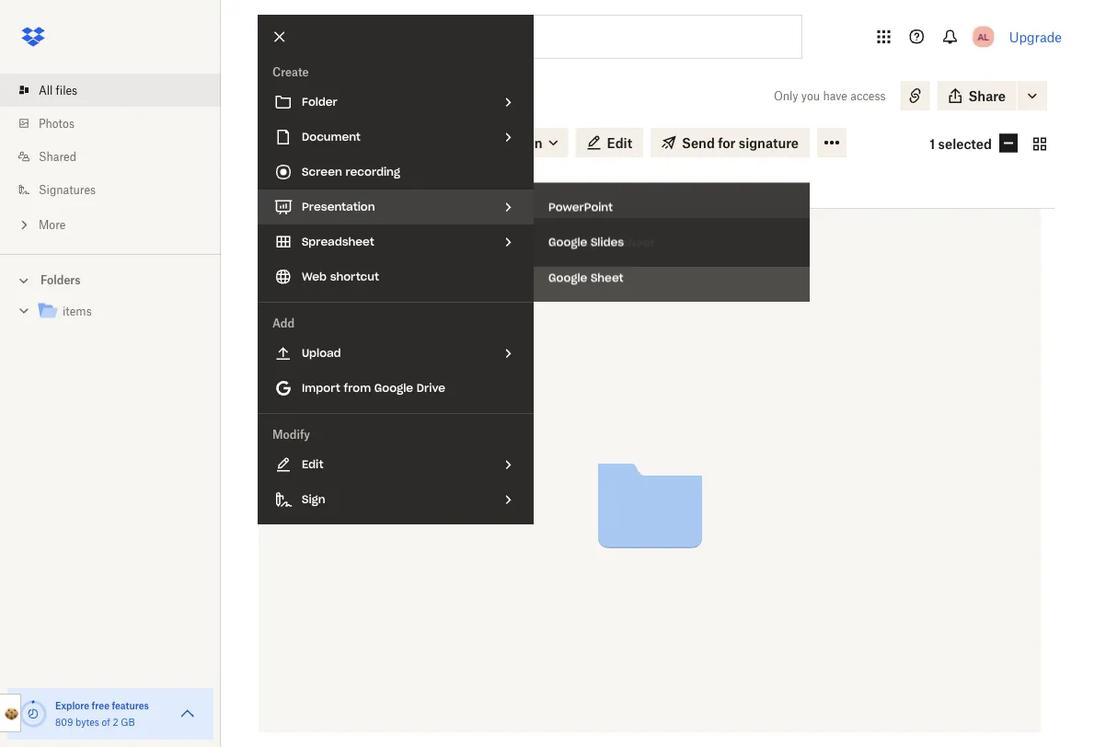 Task type: vqa. For each thing, say whether or not it's contained in the screenshot.
"Google" for Google Sheet
yes



Task type: locate. For each thing, give the bounding box(es) containing it.
dropbox image
[[15, 18, 52, 55]]

files inside all files link
[[56, 83, 77, 97]]

all
[[39, 83, 53, 97], [258, 85, 277, 106]]

all files
[[39, 83, 77, 97], [258, 85, 318, 106]]

files up photos in the top of the page
[[56, 83, 77, 97]]

upgrade link
[[1009, 29, 1062, 45]]

spreadsheet up sheet
[[582, 237, 655, 252]]

2
[[113, 717, 118, 728]]

all down create
[[258, 85, 277, 106]]

recording
[[346, 165, 400, 179]]

all files link
[[15, 74, 221, 107]]

excel
[[549, 237, 579, 252]]

close image
[[264, 21, 295, 52]]

of
[[102, 717, 110, 728]]

all files inside list item
[[39, 83, 77, 97]]

bytes
[[76, 717, 99, 728]]

shared
[[39, 150, 76, 163]]

spreadsheet
[[302, 235, 374, 249], [582, 237, 655, 252]]

google
[[549, 235, 587, 249], [549, 272, 587, 287], [374, 381, 413, 395]]

0 horizontal spatial files
[[56, 83, 77, 97]]

google slides
[[549, 235, 624, 249]]

sign menu item
[[258, 482, 534, 517]]

web shortcut
[[302, 270, 379, 284]]

folder menu item
[[258, 85, 534, 120]]

files
[[56, 83, 77, 97], [282, 85, 318, 106]]

have
[[823, 89, 848, 103]]

google down powerpoint
[[549, 235, 587, 249]]

upgrade
[[1009, 29, 1062, 45]]

import
[[302, 381, 340, 395]]

all files list item
[[0, 74, 221, 107]]

menu
[[258, 15, 534, 525], [534, 217, 810, 305]]

document
[[302, 130, 361, 144]]

0 horizontal spatial spreadsheet
[[302, 235, 374, 249]]

2 vertical spatial google
[[374, 381, 413, 395]]

all files up photos in the top of the page
[[39, 83, 77, 97]]

edit menu item
[[258, 447, 534, 482]]

folder
[[302, 95, 337, 109]]

google down upload menu item
[[374, 381, 413, 395]]

share
[[969, 88, 1006, 104]]

upload
[[302, 346, 341, 360]]

name button
[[258, 179, 412, 202]]

google down excel at the top of page
[[549, 272, 587, 287]]

spreadsheet down presentation
[[302, 235, 374, 249]]

0 vertical spatial google
[[549, 235, 587, 249]]

create
[[272, 65, 309, 79]]

1 vertical spatial google
[[549, 272, 587, 287]]

presentation
[[302, 200, 375, 214]]

shared link
[[15, 140, 221, 173]]

sheet
[[591, 272, 624, 287]]

1 selected
[[930, 136, 992, 152]]

upload menu item
[[258, 336, 534, 371]]

list
[[0, 63, 221, 254]]

share button
[[937, 81, 1017, 110]]

presentation menu item
[[258, 190, 534, 225]]

809
[[55, 717, 73, 728]]

edit
[[302, 457, 323, 472]]

all up photos in the top of the page
[[39, 83, 53, 97]]

free
[[92, 700, 110, 711]]

gb
[[121, 717, 135, 728]]

document menu item
[[258, 120, 534, 155]]

all files down create
[[258, 85, 318, 106]]

files down create
[[282, 85, 318, 106]]

1 horizontal spatial all
[[258, 85, 277, 106]]

spreadsheet inside menu item
[[302, 235, 374, 249]]

powerpoint
[[549, 200, 613, 214]]

0 horizontal spatial all
[[39, 83, 53, 97]]

google inside powerpoint menu
[[549, 235, 587, 249]]

0 horizontal spatial all files
[[39, 83, 77, 97]]

google for google sheet
[[549, 272, 587, 287]]

spreadsheet menu item
[[258, 225, 534, 260]]



Task type: describe. For each thing, give the bounding box(es) containing it.
sign
[[302, 492, 325, 507]]

1 horizontal spatial spreadsheet
[[582, 237, 655, 252]]

name column header
[[258, 179, 442, 202]]

modify
[[272, 428, 310, 441]]

only
[[774, 89, 799, 103]]

folder, items row
[[259, 115, 1041, 747]]

1 horizontal spatial all files
[[258, 85, 318, 106]]

import from google drive menu item
[[258, 371, 534, 406]]

from
[[344, 381, 371, 395]]

import from google drive
[[302, 381, 445, 395]]

screen recording menu item
[[258, 155, 534, 190]]

google sheet
[[549, 272, 624, 287]]

name
[[258, 183, 295, 198]]

photos link
[[15, 107, 221, 140]]

selected
[[938, 136, 992, 152]]

more
[[39, 218, 66, 231]]

excel spreadsheet
[[549, 237, 655, 252]]

folders button
[[0, 266, 221, 293]]

powerpoint menu
[[534, 182, 810, 267]]

shortcut
[[330, 270, 379, 284]]

photos
[[39, 116, 75, 130]]

web
[[302, 270, 327, 284]]

google for google slides
[[549, 235, 587, 249]]

menu containing folder
[[258, 15, 534, 525]]

folders
[[40, 273, 81, 287]]

slides
[[591, 235, 624, 249]]

add
[[272, 316, 295, 330]]

drive
[[417, 381, 445, 395]]

you
[[802, 89, 820, 103]]

screen
[[302, 165, 342, 179]]

explore
[[55, 700, 89, 711]]

all inside list item
[[39, 83, 53, 97]]

features
[[112, 700, 149, 711]]

list containing all files
[[0, 63, 221, 254]]

signatures link
[[15, 173, 221, 206]]

items
[[63, 305, 92, 318]]

web shortcut menu item
[[258, 260, 534, 295]]

1
[[930, 136, 935, 152]]

signatures
[[39, 183, 96, 197]]

google inside menu item
[[374, 381, 413, 395]]

only you have access
[[774, 89, 886, 103]]

more image
[[15, 216, 33, 234]]

access
[[851, 89, 886, 103]]

explore free features 809 bytes of 2 gb
[[55, 700, 149, 728]]

1 horizontal spatial files
[[282, 85, 318, 106]]

screen recording
[[302, 165, 400, 179]]

menu containing excel spreadsheet
[[534, 217, 810, 305]]

items link
[[37, 300, 206, 324]]

quota usage element
[[18, 700, 48, 729]]



